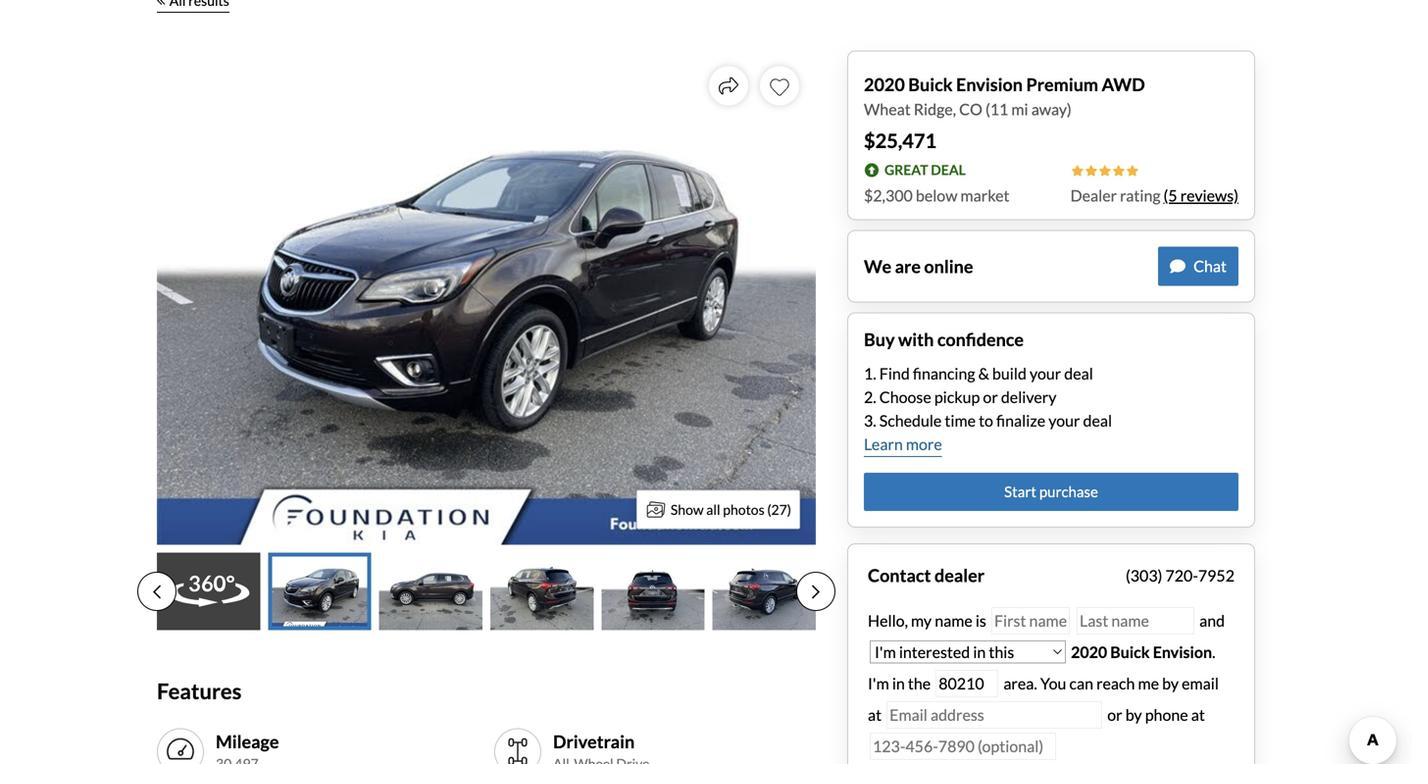Task type: vqa. For each thing, say whether or not it's contained in the screenshot.
"Crash" to the bottom
no



Task type: describe. For each thing, give the bounding box(es) containing it.
$25,471
[[864, 129, 937, 153]]

0 vertical spatial your
[[1030, 364, 1062, 383]]

choose
[[880, 388, 932, 407]]

(27)
[[768, 501, 792, 518]]

(5
[[1164, 186, 1178, 205]]

i'm
[[868, 674, 890, 693]]

all
[[707, 501, 721, 518]]

start
[[1005, 483, 1037, 500]]

premium
[[1027, 74, 1099, 95]]

buy with confidence
[[864, 329, 1024, 350]]

to
[[979, 411, 994, 430]]

my
[[912, 611, 932, 630]]

you
[[1041, 674, 1067, 693]]

1 vertical spatial or
[[1108, 705, 1123, 724]]

co
[[960, 100, 983, 119]]

awd
[[1102, 74, 1146, 95]]

great deal
[[885, 161, 966, 178]]

we
[[864, 256, 892, 277]]

online
[[925, 256, 974, 277]]

share image
[[719, 76, 739, 96]]

(303)
[[1126, 566, 1163, 585]]

is
[[976, 611, 987, 630]]

Email address email field
[[887, 701, 1103, 729]]

$2,300 below market
[[864, 186, 1010, 205]]

away)
[[1032, 100, 1072, 119]]

dealer
[[1071, 186, 1118, 205]]

can
[[1070, 674, 1094, 693]]

mileage image
[[165, 736, 196, 764]]

market
[[961, 186, 1010, 205]]

chat
[[1194, 257, 1227, 276]]

$2,300
[[864, 186, 913, 205]]

phone
[[1146, 705, 1189, 724]]

find
[[880, 364, 910, 383]]

reach
[[1097, 674, 1136, 693]]

view vehicle photo 6 image
[[713, 553, 816, 630]]

2 at from the left
[[1192, 705, 1206, 724]]

.
[[1213, 642, 1216, 662]]

(303) 720-7952
[[1126, 566, 1235, 585]]

720-
[[1166, 566, 1199, 585]]

by inside area. you can reach me by email at
[[1163, 674, 1179, 693]]

reviews)
[[1181, 186, 1239, 205]]

Zip code field
[[936, 670, 999, 698]]

find financing & build your deal choose pickup or delivery schedule time to finalize your deal learn more
[[864, 364, 1113, 454]]

buy
[[864, 329, 895, 350]]

chat button
[[1159, 247, 1239, 286]]

mi
[[1012, 100, 1029, 119]]

(11
[[986, 100, 1009, 119]]

start purchase
[[1005, 483, 1099, 500]]

below
[[916, 186, 958, 205]]

wheat
[[864, 100, 911, 119]]

(5 reviews) button
[[1164, 184, 1239, 208]]

view vehicle photo 3 image
[[379, 553, 483, 630]]

we are online
[[864, 256, 974, 277]]

dealer
[[935, 565, 985, 586]]

hello,
[[868, 611, 908, 630]]

with
[[899, 329, 934, 350]]

more
[[906, 435, 943, 454]]

confidence
[[938, 329, 1024, 350]]

or inside find financing & build your deal choose pickup or delivery schedule time to finalize your deal learn more
[[984, 388, 999, 407]]

envision for 2020 buick envision premium awd wheat ridge, co (11 mi away)
[[957, 74, 1023, 95]]

2020 for 2020 buick envision premium awd wheat ridge, co (11 mi away)
[[864, 74, 905, 95]]

2020 for 2020 buick envision
[[1071, 642, 1108, 662]]



Task type: locate. For each thing, give the bounding box(es) containing it.
1 horizontal spatial 2020
[[1071, 642, 1108, 662]]

or
[[984, 388, 999, 407], [1108, 705, 1123, 724]]

show all photos (27)
[[671, 501, 792, 518]]

finalize
[[997, 411, 1046, 430]]

hello, my name is
[[868, 611, 990, 630]]

buick down last name field
[[1111, 642, 1150, 662]]

envision inside 2020 buick envision premium awd wheat ridge, co (11 mi away)
[[957, 74, 1023, 95]]

at inside area. you can reach me by email at
[[868, 705, 882, 724]]

at
[[868, 705, 882, 724], [1192, 705, 1206, 724]]

deal
[[931, 161, 966, 178]]

drivetrain image
[[502, 736, 534, 764]]

build
[[993, 364, 1027, 383]]

First name field
[[992, 607, 1070, 635]]

buick up ridge,
[[909, 74, 953, 95]]

1 horizontal spatial envision
[[1154, 642, 1213, 662]]

buick for 2020 buick envision premium awd wheat ridge, co (11 mi away)
[[909, 74, 953, 95]]

name
[[935, 611, 973, 630]]

1 vertical spatial deal
[[1084, 411, 1113, 430]]

the
[[908, 674, 931, 693]]

are
[[895, 256, 921, 277]]

or up to
[[984, 388, 999, 407]]

purchase
[[1040, 483, 1099, 500]]

financing
[[913, 364, 976, 383]]

1 vertical spatial by
[[1126, 705, 1143, 724]]

0 vertical spatial envision
[[957, 74, 1023, 95]]

photos
[[723, 501, 765, 518]]

1 vertical spatial buick
[[1111, 642, 1150, 662]]

0 vertical spatial buick
[[909, 74, 953, 95]]

drivetrain
[[553, 731, 635, 752]]

at down the "i'm"
[[868, 705, 882, 724]]

by
[[1163, 674, 1179, 693], [1126, 705, 1143, 724]]

0 vertical spatial 2020
[[864, 74, 905, 95]]

. i'm in the
[[868, 642, 1216, 693]]

1 vertical spatial your
[[1049, 411, 1081, 430]]

learn more link
[[864, 433, 943, 457]]

ridge,
[[914, 100, 957, 119]]

2020 up can
[[1071, 642, 1108, 662]]

buick for 2020 buick envision
[[1111, 642, 1150, 662]]

0 horizontal spatial or
[[984, 388, 999, 407]]

dealer rating (5 reviews)
[[1071, 186, 1239, 205]]

email
[[1182, 674, 1219, 693]]

next page image
[[812, 584, 820, 600]]

your
[[1030, 364, 1062, 383], [1049, 411, 1081, 430]]

me
[[1139, 674, 1160, 693]]

Phone (optional) telephone field
[[870, 733, 1057, 761]]

view vehicle photo 4 image
[[491, 553, 594, 630]]

&
[[979, 364, 990, 383]]

prev page image
[[153, 584, 161, 600]]

0 vertical spatial by
[[1163, 674, 1179, 693]]

area. you can reach me by email at
[[868, 674, 1219, 724]]

0 horizontal spatial envision
[[957, 74, 1023, 95]]

at right phone
[[1192, 705, 1206, 724]]

Last name field
[[1077, 607, 1195, 635]]

and
[[1197, 611, 1226, 630]]

pickup
[[935, 388, 980, 407]]

1 horizontal spatial or
[[1108, 705, 1123, 724]]

tab list
[[137, 553, 836, 630]]

deal right build
[[1065, 364, 1094, 383]]

great
[[885, 161, 929, 178]]

mileage
[[216, 731, 279, 752]]

show
[[671, 501, 704, 518]]

2020 up wheat
[[864, 74, 905, 95]]

contact dealer
[[868, 565, 985, 586]]

deal
[[1065, 364, 1094, 383], [1084, 411, 1113, 430]]

start purchase button
[[864, 473, 1239, 511]]

delivery
[[1002, 388, 1057, 407]]

2020 buick envision
[[1071, 642, 1213, 662]]

by left phone
[[1126, 705, 1143, 724]]

in
[[893, 674, 905, 693]]

0 horizontal spatial buick
[[909, 74, 953, 95]]

1 vertical spatial envision
[[1154, 642, 1213, 662]]

0 horizontal spatial by
[[1126, 705, 1143, 724]]

buick
[[909, 74, 953, 95], [1111, 642, 1150, 662]]

by right 'me'
[[1163, 674, 1179, 693]]

schedule
[[880, 411, 942, 430]]

0 horizontal spatial 2020
[[864, 74, 905, 95]]

1 vertical spatial 2020
[[1071, 642, 1108, 662]]

0 vertical spatial deal
[[1065, 364, 1094, 383]]

area.
[[1004, 674, 1038, 693]]

envision up the email
[[1154, 642, 1213, 662]]

your down delivery
[[1049, 411, 1081, 430]]

0 vertical spatial or
[[984, 388, 999, 407]]

0 horizontal spatial at
[[868, 705, 882, 724]]

show all photos (27) link
[[637, 490, 801, 529]]

1 horizontal spatial buick
[[1111, 642, 1150, 662]]

learn
[[864, 435, 903, 454]]

chevron double left image
[[157, 0, 166, 5]]

time
[[945, 411, 976, 430]]

2020
[[864, 74, 905, 95], [1071, 642, 1108, 662]]

envision
[[957, 74, 1023, 95], [1154, 642, 1213, 662]]

rating
[[1121, 186, 1161, 205]]

envision up '(11' at the top of page
[[957, 74, 1023, 95]]

envision for 2020 buick envision
[[1154, 642, 1213, 662]]

features
[[157, 678, 242, 704]]

or down reach
[[1108, 705, 1123, 724]]

deal up purchase
[[1084, 411, 1113, 430]]

1 at from the left
[[868, 705, 882, 724]]

view vehicle photo 5 image
[[602, 553, 705, 630]]

your up delivery
[[1030, 364, 1062, 383]]

7952
[[1199, 566, 1235, 585]]

contact
[[868, 565, 932, 586]]

buick inside 2020 buick envision premium awd wheat ridge, co (11 mi away)
[[909, 74, 953, 95]]

2020 inside 2020 buick envision premium awd wheat ridge, co (11 mi away)
[[864, 74, 905, 95]]

view vehicle photo 1 image
[[157, 553, 260, 630]]

comment image
[[1171, 259, 1186, 274]]

view vehicle photo 2 image
[[268, 553, 372, 630]]

2020 buick envision premium awd wheat ridge, co (11 mi away)
[[864, 74, 1146, 119]]

1 horizontal spatial by
[[1163, 674, 1179, 693]]

or by phone at
[[1108, 705, 1206, 724]]

1 horizontal spatial at
[[1192, 705, 1206, 724]]

vehicle full photo image
[[157, 51, 816, 545]]



